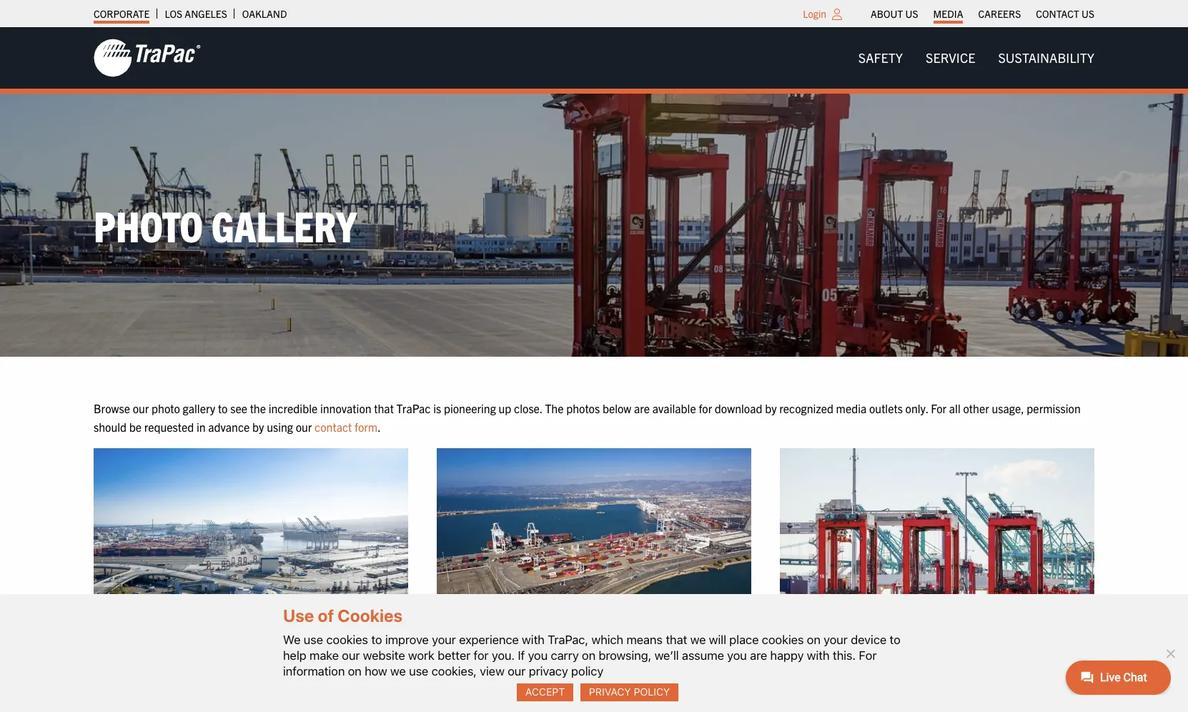 Task type: locate. For each thing, give the bounding box(es) containing it.
if
[[518, 648, 525, 663]]

0 vertical spatial oakland
[[242, 7, 287, 20]]

0 vertical spatial for
[[699, 401, 712, 416]]

outlets
[[869, 401, 903, 416]]

privacy policy
[[589, 686, 670, 698]]

are down place
[[750, 648, 767, 663]]

trapac for trapac los angeles automated straddle carrier
[[900, 659, 934, 673]]

to up website
[[371, 632, 382, 647]]

to
[[218, 401, 228, 416], [371, 632, 382, 647], [890, 632, 901, 647]]

1 horizontal spatial oakland
[[711, 659, 751, 673]]

0 vertical spatial we
[[690, 632, 706, 647]]

angeles down improve
[[370, 659, 408, 673]]

download link for trapac oakland
[[437, 658, 509, 676]]

0 vertical spatial are
[[634, 401, 650, 416]]

2 you from the left
[[727, 648, 747, 663]]

0 horizontal spatial download link
[[437, 658, 509, 676]]

angeles left oakland link
[[185, 7, 227, 20]]

download for trapac oakland
[[445, 660, 501, 673]]

photo gallery
[[94, 199, 357, 251]]

policy
[[634, 686, 670, 698]]

on left device
[[807, 632, 821, 647]]

for
[[699, 401, 712, 416], [474, 648, 489, 663]]

1 vertical spatial we
[[390, 664, 406, 678]]

1 horizontal spatial to
[[371, 632, 382, 647]]

careers
[[978, 7, 1021, 20]]

careers link
[[978, 4, 1021, 24]]

work
[[408, 648, 435, 663]]

trapac los angeles automated straddle carrier
[[900, 659, 1095, 692]]

1 us from the left
[[905, 7, 918, 20]]

0 horizontal spatial that
[[374, 401, 394, 416]]

2 download from the left
[[788, 660, 844, 673]]

download
[[445, 660, 501, 673], [788, 660, 844, 673]]

make
[[310, 648, 339, 663]]

contact
[[315, 420, 352, 434]]

our down if
[[508, 664, 526, 678]]

2 horizontal spatial angeles
[[956, 659, 994, 673]]

0 horizontal spatial us
[[905, 7, 918, 20]]

1 horizontal spatial you
[[727, 648, 747, 663]]

we up assume
[[690, 632, 706, 647]]

2 us from the left
[[1082, 7, 1095, 20]]

you down place
[[727, 648, 747, 663]]

about us
[[871, 7, 918, 20]]

0 vertical spatial use
[[304, 632, 323, 647]]

1 horizontal spatial download
[[788, 660, 844, 673]]

los angeles
[[165, 7, 227, 20]]

use
[[304, 632, 323, 647], [409, 664, 428, 678]]

that inside the use of cookies we use cookies to improve your experience with trapac, which means that we will place cookies on your device to help make our website work better for you. if you carry on browsing, we'll assume you are happy with this. for information on how we use cookies, view our privacy policy
[[666, 632, 687, 647]]

other
[[963, 401, 989, 416]]

contact
[[1036, 7, 1079, 20]]

on up the policy at the bottom
[[582, 648, 596, 663]]

2 horizontal spatial on
[[807, 632, 821, 647]]

0 horizontal spatial for
[[474, 648, 489, 663]]

0 horizontal spatial with
[[522, 632, 545, 647]]

gallery
[[183, 401, 215, 416]]

download link down "experience"
[[437, 658, 509, 676]]

oakland right the 'los angeles'
[[242, 7, 287, 20]]

0 vertical spatial on
[[807, 632, 821, 647]]

1 vertical spatial are
[[750, 648, 767, 663]]

2 horizontal spatial los
[[936, 659, 953, 673]]

by
[[765, 401, 777, 416], [252, 420, 264, 434]]

los inside trapac los angeles automated straddle carrier
[[936, 659, 953, 673]]

you
[[528, 648, 548, 663], [727, 648, 747, 663]]

device
[[851, 632, 887, 647]]

angeles for trapac los angeles
[[370, 659, 408, 673]]

no image
[[1163, 646, 1177, 660]]

0 horizontal spatial are
[[634, 401, 650, 416]]

2 download link from the left
[[780, 658, 852, 676]]

with left this.
[[807, 648, 830, 663]]

gallery
[[211, 199, 357, 251]]

0 vertical spatial with
[[522, 632, 545, 647]]

innovation
[[320, 401, 371, 416]]

for down device
[[859, 648, 877, 663]]

available
[[653, 401, 696, 416]]

you right if
[[528, 648, 548, 663]]

cookies
[[326, 632, 368, 647], [762, 632, 804, 647]]

with up if
[[522, 632, 545, 647]]

use up make
[[304, 632, 323, 647]]

los for trapac los angeles
[[350, 659, 367, 673]]

photo
[[94, 199, 203, 251]]

that
[[374, 401, 394, 416], [666, 632, 687, 647]]

use of cookies we use cookies to improve your experience with trapac, which means that we will place cookies on your device to help make our website work better for you. if you carry on browsing, we'll assume you are happy with this. for information on how we use cookies, view our privacy policy
[[283, 606, 901, 678]]

by down the
[[252, 420, 264, 434]]

photo
[[152, 401, 180, 416]]

1 horizontal spatial use
[[409, 664, 428, 678]]

privacy
[[529, 664, 568, 678]]

trapac
[[396, 401, 431, 416], [314, 659, 348, 673], [674, 659, 708, 673], [900, 659, 934, 673]]

by right download at bottom right
[[765, 401, 777, 416]]

us right about
[[905, 7, 918, 20]]

to right device
[[890, 632, 901, 647]]

that up the we'll on the right bottom
[[666, 632, 687, 647]]

on left how
[[348, 664, 362, 678]]

1 download link from the left
[[437, 658, 509, 676]]

with
[[522, 632, 545, 647], [807, 648, 830, 663]]

1 vertical spatial oakland
[[711, 659, 751, 673]]

see
[[230, 401, 247, 416]]

0 horizontal spatial cookies
[[326, 632, 368, 647]]

1 horizontal spatial that
[[666, 632, 687, 647]]

1 horizontal spatial we
[[690, 632, 706, 647]]

us
[[905, 7, 918, 20], [1082, 7, 1095, 20]]

automated
[[997, 659, 1051, 673]]

your up 'better'
[[432, 632, 456, 647]]

for
[[931, 401, 947, 416], [859, 648, 877, 663]]

1 vertical spatial menu bar
[[847, 43, 1106, 72]]

1 horizontal spatial angeles
[[370, 659, 408, 673]]

download link down device
[[780, 658, 852, 676]]

close.
[[514, 401, 542, 416]]

main content containing browse our photo gallery to see the incredible innovation that trapac is pioneering up close. the photos below are available for download by recognized media outlets only. for all other usage, permission should be requested in advance by using our
[[79, 400, 1188, 712]]

means
[[627, 632, 663, 647]]

use down work
[[409, 664, 428, 678]]

download
[[715, 401, 762, 416]]

1 horizontal spatial los
[[350, 659, 367, 673]]

1 vertical spatial with
[[807, 648, 830, 663]]

1 horizontal spatial for
[[931, 401, 947, 416]]

policy
[[571, 664, 604, 678]]

download link for trapac los angeles automated straddle carrier
[[780, 658, 852, 676]]

our
[[133, 401, 149, 416], [296, 420, 312, 434], [342, 648, 360, 663], [508, 664, 526, 678]]

trapac inside trapac los angeles automated straddle carrier
[[900, 659, 934, 673]]

1 horizontal spatial cookies
[[762, 632, 804, 647]]

1 cookies from the left
[[326, 632, 368, 647]]

your up this.
[[824, 632, 848, 647]]

menu bar containing about us
[[863, 4, 1102, 24]]

the
[[545, 401, 564, 416]]

corporate link
[[94, 4, 150, 24]]

download for trapac los angeles automated straddle carrier
[[788, 660, 844, 673]]

cookies up make
[[326, 632, 368, 647]]

angeles inside trapac los angeles automated straddle carrier
[[956, 659, 994, 673]]

1 vertical spatial by
[[252, 420, 264, 434]]

0 horizontal spatial on
[[348, 664, 362, 678]]

1 horizontal spatial on
[[582, 648, 596, 663]]

1 download from the left
[[445, 660, 501, 673]]

browse our photo gallery to see the incredible innovation that trapac is pioneering up close. the photos below are available for download by recognized media outlets only. for all other usage, permission should be requested in advance by using our
[[94, 401, 1081, 434]]

0 vertical spatial menu bar
[[863, 4, 1102, 24]]

we down website
[[390, 664, 406, 678]]

menu bar up service
[[863, 4, 1102, 24]]

we
[[690, 632, 706, 647], [390, 664, 406, 678]]

1 horizontal spatial your
[[824, 632, 848, 647]]

1 horizontal spatial us
[[1082, 7, 1095, 20]]

oakland
[[242, 7, 287, 20], [711, 659, 751, 673]]

only.
[[905, 401, 928, 416]]

menu bar
[[863, 4, 1102, 24], [847, 43, 1106, 72]]

0 vertical spatial for
[[931, 401, 947, 416]]

los
[[165, 7, 182, 20], [350, 659, 367, 673], [936, 659, 953, 673]]

requested
[[144, 420, 194, 434]]

trapac oakland
[[674, 659, 751, 673]]

form
[[355, 420, 378, 434]]

safety
[[858, 49, 903, 66]]

oakland down place
[[711, 659, 751, 673]]

0 horizontal spatial los
[[165, 7, 182, 20]]

photos
[[566, 401, 600, 416]]

1 horizontal spatial with
[[807, 648, 830, 663]]

menu bar down careers
[[847, 43, 1106, 72]]

1 horizontal spatial are
[[750, 648, 767, 663]]

sustainability link
[[987, 43, 1106, 72]]

1 horizontal spatial by
[[765, 401, 777, 416]]

use
[[283, 606, 314, 626]]

for right available
[[699, 401, 712, 416]]

your
[[432, 632, 456, 647], [824, 632, 848, 647]]

cookies up happy
[[762, 632, 804, 647]]

0 horizontal spatial your
[[432, 632, 456, 647]]

main content
[[79, 400, 1188, 712]]

angeles
[[185, 7, 227, 20], [370, 659, 408, 673], [956, 659, 994, 673]]

angeles left automated
[[956, 659, 994, 673]]

0 horizontal spatial for
[[859, 648, 877, 663]]

0 horizontal spatial use
[[304, 632, 323, 647]]

1 vertical spatial that
[[666, 632, 687, 647]]

to left see
[[218, 401, 228, 416]]

0 vertical spatial that
[[374, 401, 394, 416]]

download link
[[437, 658, 509, 676], [780, 658, 852, 676]]

0 horizontal spatial you
[[528, 648, 548, 663]]

which
[[592, 632, 623, 647]]

about
[[871, 7, 903, 20]]

that up .
[[374, 401, 394, 416]]

about us link
[[871, 4, 918, 24]]

we
[[283, 632, 301, 647]]

0 horizontal spatial to
[[218, 401, 228, 416]]

1 horizontal spatial for
[[699, 401, 712, 416]]

accept
[[525, 686, 565, 698]]

are right below
[[634, 401, 650, 416]]

1 vertical spatial for
[[474, 648, 489, 663]]

should
[[94, 420, 127, 434]]

for left all
[[931, 401, 947, 416]]

us right contact
[[1082, 7, 1095, 20]]

.
[[378, 420, 381, 434]]

better
[[438, 648, 471, 663]]

1 vertical spatial for
[[859, 648, 877, 663]]

0 horizontal spatial download
[[445, 660, 501, 673]]

1 horizontal spatial download link
[[780, 658, 852, 676]]

0 horizontal spatial by
[[252, 420, 264, 434]]

us for contact us
[[1082, 7, 1095, 20]]

for down "experience"
[[474, 648, 489, 663]]



Task type: vqa. For each thing, say whether or not it's contained in the screenshot.
the Los corresponding to TraPac Los Angeles image associated with TraPac Oakland
no



Task type: describe. For each thing, give the bounding box(es) containing it.
experience
[[459, 632, 519, 647]]

all
[[949, 401, 961, 416]]

contact us link
[[1036, 4, 1095, 24]]

contact us
[[1036, 7, 1095, 20]]

cookies
[[338, 606, 403, 626]]

our up be
[[133, 401, 149, 416]]

1 vertical spatial on
[[582, 648, 596, 663]]

improve
[[385, 632, 429, 647]]

this.
[[833, 648, 856, 663]]

pioneering
[[444, 401, 496, 416]]

los for trapac los angeles automated straddle carrier
[[936, 659, 953, 673]]

trapac for trapac los angeles
[[314, 659, 348, 673]]

contact form link
[[315, 420, 378, 434]]

below
[[603, 401, 631, 416]]

los angeles link
[[165, 4, 227, 24]]

we'll
[[655, 648, 679, 663]]

safety link
[[847, 43, 914, 72]]

login
[[803, 7, 826, 20]]

trapac inside browse our photo gallery to see the incredible innovation that trapac is pioneering up close. the photos below are available for download by recognized media outlets only. for all other usage, permission should be requested in advance by using our
[[396, 401, 431, 416]]

us for about us
[[905, 7, 918, 20]]

assume
[[682, 648, 724, 663]]

be
[[129, 420, 142, 434]]

contact form .
[[315, 420, 381, 434]]

login link
[[803, 7, 826, 20]]

trapac los angeles automated straddle carrier image
[[780, 448, 1095, 658]]

place
[[729, 632, 759, 647]]

trapac,
[[548, 632, 588, 647]]

trapac for trapac oakland
[[674, 659, 708, 673]]

1 you from the left
[[528, 648, 548, 663]]

incredible
[[269, 401, 318, 416]]

service
[[926, 49, 975, 66]]

2 your from the left
[[824, 632, 848, 647]]

2 cookies from the left
[[762, 632, 804, 647]]

how
[[365, 664, 387, 678]]

of
[[318, 606, 334, 626]]

you.
[[492, 648, 515, 663]]

trapac los angeles image
[[94, 448, 408, 658]]

is
[[433, 401, 441, 416]]

0 horizontal spatial we
[[390, 664, 406, 678]]

corporate
[[94, 7, 150, 20]]

light image
[[832, 9, 842, 20]]

trapac oakland image
[[437, 448, 751, 658]]

straddle
[[1053, 659, 1095, 673]]

browsing,
[[599, 648, 652, 663]]

media link
[[933, 4, 963, 24]]

media
[[933, 7, 963, 20]]

happy
[[770, 648, 804, 663]]

carrier
[[1061, 677, 1095, 692]]

using
[[267, 420, 293, 434]]

privacy
[[589, 686, 631, 698]]

2 horizontal spatial to
[[890, 632, 901, 647]]

help
[[283, 648, 306, 663]]

to inside browse our photo gallery to see the incredible innovation that trapac is pioneering up close. the photos below are available for download by recognized media outlets only. for all other usage, permission should be requested in advance by using our
[[218, 401, 228, 416]]

permission
[[1027, 401, 1081, 416]]

for inside the use of cookies we use cookies to improve your experience with trapac, which means that we will place cookies on your device to help make our website work better for you. if you carry on browsing, we'll assume you are happy with this. for information on how we use cookies, view our privacy policy
[[474, 648, 489, 663]]

in
[[197, 420, 206, 434]]

browse
[[94, 401, 130, 416]]

trapac los angeles
[[314, 659, 408, 673]]

are inside browse our photo gallery to see the incredible innovation that trapac is pioneering up close. the photos below are available for download by recognized media outlets only. for all other usage, permission should be requested in advance by using our
[[634, 401, 650, 416]]

carry
[[551, 648, 579, 663]]

will
[[709, 632, 726, 647]]

corporate image
[[94, 38, 201, 78]]

that inside browse our photo gallery to see the incredible innovation that trapac is pioneering up close. the photos below are available for download by recognized media outlets only. for all other usage, permission should be requested in advance by using our
[[374, 401, 394, 416]]

service link
[[914, 43, 987, 72]]

1 vertical spatial use
[[409, 664, 428, 678]]

the
[[250, 401, 266, 416]]

our right make
[[342, 648, 360, 663]]

0 horizontal spatial angeles
[[185, 7, 227, 20]]

accept link
[[517, 683, 573, 701]]

menu bar containing safety
[[847, 43, 1106, 72]]

for inside browse our photo gallery to see the incredible innovation that trapac is pioneering up close. the photos below are available for download by recognized media outlets only. for all other usage, permission should be requested in advance by using our
[[699, 401, 712, 416]]

usage,
[[992, 401, 1024, 416]]

our down incredible
[[296, 420, 312, 434]]

cookies,
[[432, 664, 477, 678]]

privacy policy link
[[581, 683, 678, 701]]

are inside the use of cookies we use cookies to improve your experience with trapac, which means that we will place cookies on your device to help make our website work better for you. if you carry on browsing, we'll assume you are happy with this. for information on how we use cookies, view our privacy policy
[[750, 648, 767, 663]]

0 horizontal spatial oakland
[[242, 7, 287, 20]]

up
[[499, 401, 511, 416]]

sustainability
[[998, 49, 1095, 66]]

advance
[[208, 420, 250, 434]]

1 your from the left
[[432, 632, 456, 647]]

for inside the use of cookies we use cookies to improve your experience with trapac, which means that we will place cookies on your device to help make our website work better for you. if you carry on browsing, we'll assume you are happy with this. for information on how we use cookies, view our privacy policy
[[859, 648, 877, 663]]

for inside browse our photo gallery to see the incredible innovation that trapac is pioneering up close. the photos below are available for download by recognized media outlets only. for all other usage, permission should be requested in advance by using our
[[931, 401, 947, 416]]

view
[[480, 664, 505, 678]]

recognized
[[779, 401, 834, 416]]

media
[[836, 401, 867, 416]]

angeles for trapac los angeles automated straddle carrier
[[956, 659, 994, 673]]

information
[[283, 664, 345, 678]]

oakland link
[[242, 4, 287, 24]]

0 vertical spatial by
[[765, 401, 777, 416]]

2 vertical spatial on
[[348, 664, 362, 678]]



